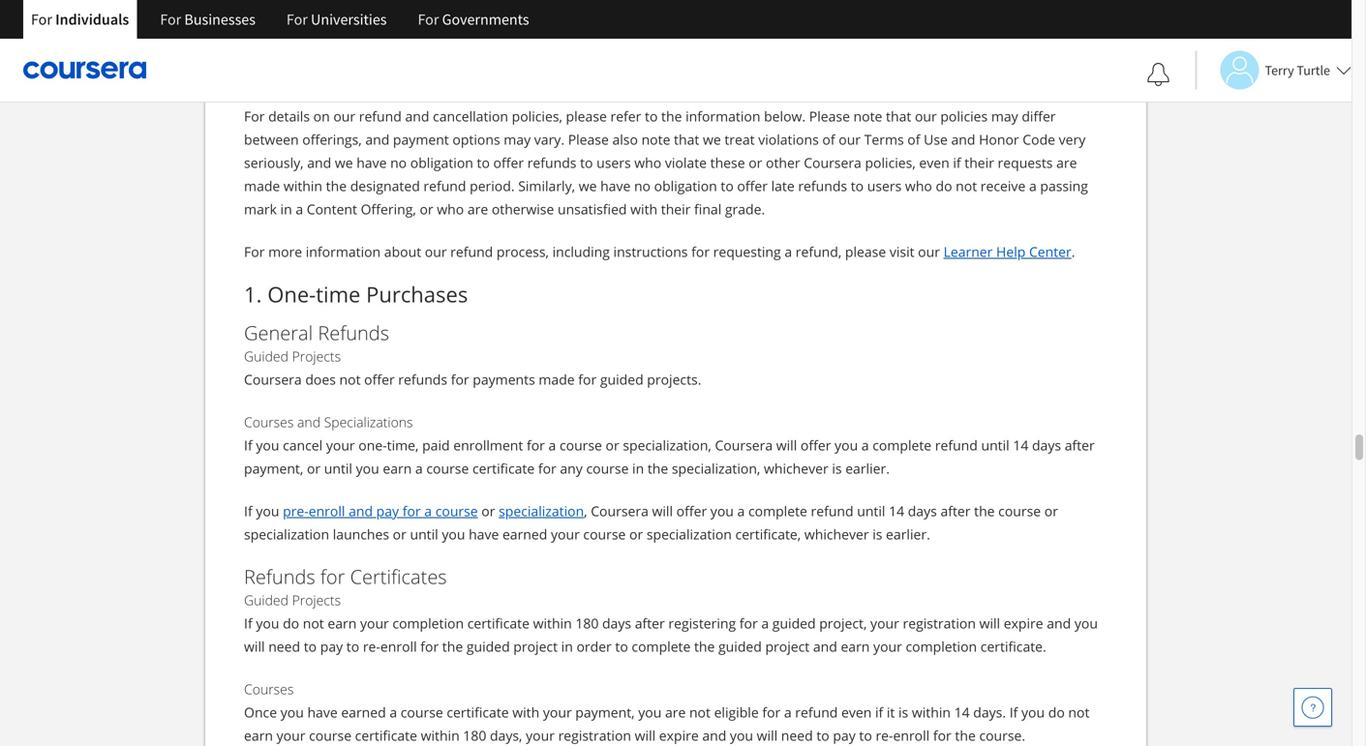 Task type: locate. For each thing, give the bounding box(es) containing it.
who
[[635, 153, 662, 172], [906, 177, 933, 195], [437, 200, 464, 218]]

after inside courses and specializations if you cancel your one-time, paid enrollment for a course or specialization, coursera will offer you a complete refund until 14 days after payment, or until you earn a course certificate for any course in the specialization, whichever is earlier.
[[1065, 436, 1095, 455]]

late
[[772, 177, 795, 195]]

is inside ', coursera will offer you a complete refund until 14 days after the course or specialization launches or until you have earned your course or specialization certificate, whichever is earlier.'
[[873, 525, 883, 544]]

re- down the it
[[876, 727, 894, 745]]

cancellation
[[433, 107, 509, 125]]

for universities
[[287, 10, 387, 29]]

guided inside refunds for certificates guided projects if you do not earn your completion certificate within 180 days after registering for a guided project, your registration will expire and you will need to pay to re-enroll for the guided project in order to complete the guided project and earn your completion certificate.
[[244, 591, 289, 610]]

policies, up vary. on the left top
[[512, 107, 563, 125]]

center
[[1030, 243, 1072, 261]]

for down the time,
[[403, 502, 421, 520]]

1 horizontal spatial completion
[[906, 638, 977, 656]]

re-
[[363, 638, 381, 656], [876, 727, 894, 745]]

and inside courses once you have earned a course certificate with your payment, you are not eligible for a refund even if it is within 14 days. if you do not earn your course certificate within 180 days, your registration will expire and you will need to pay to re-enroll for the course.
[[703, 727, 727, 745]]

policies,
[[512, 107, 563, 125], [865, 153, 916, 172]]

1 horizontal spatial complete
[[749, 502, 808, 520]]

1 horizontal spatial 14
[[955, 704, 970, 722]]

refunds inside general refunds guided projects coursera does not offer refunds for payments made for guided projects.
[[318, 320, 389, 346]]

refunds up paid
[[398, 370, 448, 389]]

coursera down general at the top of the page
[[244, 370, 302, 389]]

2 horizontal spatial is
[[899, 704, 909, 722]]

obligation
[[410, 153, 474, 172], [654, 177, 717, 195]]

who right offering,
[[437, 200, 464, 218]]

1 vertical spatial refunds
[[244, 564, 315, 590]]

earn inside courses and specializations if you cancel your one-time, paid enrollment for a course or specialization, coursera will offer you a complete refund until 14 days after payment, or until you earn a course certificate for any course in the specialization, whichever is earlier.
[[383, 459, 412, 478]]

0 horizontal spatial with
[[513, 704, 540, 722]]

cancel
[[283, 436, 323, 455]]

coursera
[[804, 153, 862, 172], [244, 370, 302, 389], [715, 436, 773, 455], [591, 502, 649, 520]]

1 vertical spatial are
[[468, 200, 488, 218]]

1 horizontal spatial project
[[766, 638, 810, 656]]

the inside ', coursera will offer you a complete refund until 14 days after the course or specialization launches or until you have earned your course or specialization certificate, whichever is earlier.'
[[975, 502, 995, 520]]

that
[[886, 107, 912, 125], [674, 130, 700, 149]]

launches
[[333, 525, 389, 544]]

0 horizontal spatial completion
[[393, 614, 464, 633]]

0 horizontal spatial in
[[280, 200, 292, 218]]

1 horizontal spatial earned
[[503, 525, 548, 544]]

courses inside courses and specializations if you cancel your one-time, paid enrollment for a course or specialization, coursera will offer you a complete refund until 14 days after payment, or until you earn a course certificate for any course in the specialization, whichever is earlier.
[[244, 413, 294, 431]]

0 vertical spatial with
[[631, 200, 658, 218]]

offer inside ', coursera will offer you a complete refund until 14 days after the course or specialization launches or until you have earned your course or specialization certificate, whichever is earlier.'
[[677, 502, 707, 520]]

guided inside general refunds guided projects coursera does not offer refunds for payments made for guided projects.
[[244, 347, 289, 366]]

please
[[810, 107, 850, 125], [568, 130, 609, 149]]

guided inside general refunds guided projects coursera does not offer refunds for payments made for guided projects.
[[600, 370, 644, 389]]

earn
[[383, 459, 412, 478], [328, 614, 357, 633], [841, 638, 870, 656], [244, 727, 273, 745]]

refund inside courses once you have earned a course certificate with your payment, you are not eligible for a refund even if it is within 14 days. if you do not earn your course certificate within 180 days, your registration will expire and you will need to pay to re-enroll for the course.
[[795, 704, 838, 722]]

and
[[405, 107, 429, 125], [365, 130, 390, 149], [952, 130, 976, 149], [307, 153, 331, 172], [297, 413, 321, 431], [349, 502, 373, 520], [1047, 614, 1071, 633], [813, 638, 838, 656], [703, 727, 727, 745]]

even
[[920, 153, 950, 172], [842, 704, 872, 722]]

between
[[244, 130, 299, 149]]

for right enrollment
[[527, 436, 545, 455]]

for right payments on the left
[[579, 370, 597, 389]]

their down "honor"
[[965, 153, 995, 172]]

0 vertical spatial after
[[1065, 436, 1095, 455]]

2 guided from the top
[[244, 591, 289, 610]]

enroll down the it
[[894, 727, 930, 745]]

made inside general refunds guided projects coursera does not offer refunds for payments made for guided projects.
[[539, 370, 575, 389]]

0 vertical spatial payment,
[[244, 459, 303, 478]]

1 horizontal spatial policies,
[[865, 153, 916, 172]]

2 horizontal spatial who
[[906, 177, 933, 195]]

1 horizontal spatial of
[[908, 130, 921, 149]]

0 vertical spatial policies,
[[512, 107, 563, 125]]

1 vertical spatial payment,
[[576, 704, 635, 722]]

1 vertical spatial projects
[[292, 591, 341, 610]]

complete inside refunds for certificates guided projects if you do not earn your completion certificate within 180 days after registering for a guided project, your registration will expire and you will need to pay to re-enroll for the guided project in order to complete the guided project and earn your completion certificate.
[[632, 638, 691, 656]]

0 vertical spatial no
[[390, 153, 407, 172]]

0 vertical spatial obligation
[[410, 153, 474, 172]]

vary.
[[534, 130, 565, 149]]

1 horizontal spatial information
[[686, 107, 761, 125]]

courses up cancel
[[244, 413, 294, 431]]

information inside for details on our refund and cancellation policies, please refer to the information below. please note that our policies may differ between offerings, and payment options may vary. please also note that we treat violations of our terms of use and honor code very seriously, and we have no obligation to offer refunds to users who violate these or other coursera policies, even if their requests are made within the designated refund period. similarly, we have no obligation to offer late refunds to users who do not receive a passing mark in a content offering, or who are otherwise unsatisfied with their final grade.
[[686, 107, 761, 125]]

enroll inside courses once you have earned a course certificate with your payment, you are not eligible for a refund even if it is within 14 days. if you do not earn your course certificate within 180 days, your registration will expire and you will need to pay to re-enroll for the course.
[[894, 727, 930, 745]]

certificate
[[473, 459, 535, 478], [468, 614, 530, 633], [447, 704, 509, 722], [355, 727, 417, 745]]

are left eligible
[[665, 704, 686, 722]]

days,
[[490, 727, 523, 745]]

we up "unsatisfied"
[[579, 177, 597, 195]]

1 vertical spatial do
[[283, 614, 299, 633]]

0 horizontal spatial days
[[602, 614, 632, 633]]

0 horizontal spatial users
[[597, 153, 631, 172]]

if left the it
[[876, 704, 884, 722]]

enroll up launches
[[309, 502, 345, 520]]

course.
[[980, 727, 1026, 745]]

may left vary. on the left top
[[504, 130, 531, 149]]

days
[[1032, 436, 1062, 455], [908, 502, 937, 520], [602, 614, 632, 633]]

1 horizontal spatial their
[[965, 153, 995, 172]]

if left pre-
[[244, 502, 253, 520]]

refund inside ', coursera will offer you a complete refund until 14 days after the course or specialization launches or until you have earned your course or specialization certificate, whichever is earlier.'
[[811, 502, 854, 520]]

0 vertical spatial who
[[635, 153, 662, 172]]

information up treat
[[686, 107, 761, 125]]

the inside courses and specializations if you cancel your one-time, paid enrollment for a course or specialization, coursera will offer you a complete refund until 14 days after payment, or until you earn a course certificate for any course in the specialization, whichever is earlier.
[[648, 459, 669, 478]]

14
[[1013, 436, 1029, 455], [889, 502, 905, 520], [955, 704, 970, 722]]

2 horizontal spatial refunds
[[798, 177, 848, 195]]

payment, inside courses and specializations if you cancel your one-time, paid enrollment for a course or specialization, coursera will offer you a complete refund until 14 days after payment, or until you earn a course certificate for any course in the specialization, whichever is earlier.
[[244, 459, 303, 478]]

honor
[[979, 130, 1020, 149]]

pay inside courses once you have earned a course certificate with your payment, you are not eligible for a refund even if it is within 14 days. if you do not earn your course certificate within 180 days, your registration will expire and you will need to pay to re-enroll for the course.
[[833, 727, 856, 745]]

pay inside refunds for certificates guided projects if you do not earn your completion certificate within 180 days after registering for a guided project, your registration will expire and you will need to pay to re-enroll for the guided project in order to complete the guided project and earn your completion certificate.
[[320, 638, 343, 656]]

if down policies
[[953, 153, 961, 172]]

1 horizontal spatial please
[[845, 243, 886, 261]]

for for universities
[[287, 10, 308, 29]]

if left cancel
[[244, 436, 253, 455]]

for left governments
[[418, 10, 439, 29]]

have inside courses once you have earned a course certificate with your payment, you are not eligible for a refund even if it is within 14 days. if you do not earn your course certificate within 180 days, your registration will expire and you will need to pay to re-enroll for the course.
[[307, 704, 338, 722]]

who down the also
[[635, 153, 662, 172]]

order
[[577, 638, 612, 656]]

2 vertical spatial do
[[1049, 704, 1065, 722]]

whichever right certificate,
[[805, 525, 869, 544]]

with up the 'days,'
[[513, 704, 540, 722]]

1 vertical spatial pay
[[320, 638, 343, 656]]

for individuals
[[31, 10, 129, 29]]

refunds
[[528, 153, 577, 172], [798, 177, 848, 195], [398, 370, 448, 389]]

in right mark
[[280, 200, 292, 218]]

registration right the 'days,'
[[558, 727, 632, 745]]

earn down the "once"
[[244, 727, 273, 745]]

0 vertical spatial registration
[[903, 614, 976, 633]]

whichever up certificate,
[[764, 459, 829, 478]]

pay
[[376, 502, 399, 520], [320, 638, 343, 656], [833, 727, 856, 745]]

1 vertical spatial guided
[[244, 591, 289, 610]]

guided down pre-
[[244, 591, 289, 610]]

refunds down 1. one-time purchases
[[318, 320, 389, 346]]

1 horizontal spatial do
[[936, 177, 953, 195]]

specialization link
[[499, 502, 584, 520]]

please right below.
[[810, 107, 850, 125]]

no up designated
[[390, 153, 407, 172]]

1 vertical spatial obligation
[[654, 177, 717, 195]]

obligation down violate
[[654, 177, 717, 195]]

refunds down pre-
[[244, 564, 315, 590]]

1 horizontal spatial with
[[631, 200, 658, 218]]

after inside ', coursera will offer you a complete refund until 14 days after the course or specialization launches or until you have earned your course or specialization certificate, whichever is earlier.'
[[941, 502, 971, 520]]

please
[[566, 107, 607, 125], [845, 243, 886, 261]]

pre-enroll and pay for a course link
[[283, 502, 478, 520]]

1 horizontal spatial enroll
[[381, 638, 417, 656]]

specialization,
[[623, 436, 712, 455], [672, 459, 761, 478]]

guided left the "projects."
[[600, 370, 644, 389]]

0 horizontal spatial even
[[842, 704, 872, 722]]

we left treat
[[703, 130, 721, 149]]

0 vertical spatial guided
[[244, 347, 289, 366]]

1 vertical spatial complete
[[749, 502, 808, 520]]

0 horizontal spatial 180
[[463, 727, 487, 745]]

1 vertical spatial earlier.
[[886, 525, 931, 544]]

users down the terms
[[868, 177, 902, 195]]

1 horizontal spatial after
[[941, 502, 971, 520]]

payment, down order
[[576, 704, 635, 722]]

2 vertical spatial who
[[437, 200, 464, 218]]

completion left certificate.
[[906, 638, 977, 656]]

policies, down the terms
[[865, 153, 916, 172]]

days inside ', coursera will offer you a complete refund until 14 days after the course or specialization launches or until you have earned your course or specialization certificate, whichever is earlier.'
[[908, 502, 937, 520]]

1 vertical spatial may
[[504, 130, 531, 149]]

requesting
[[714, 243, 781, 261]]

0 horizontal spatial 14
[[889, 502, 905, 520]]

0 vertical spatial may
[[992, 107, 1019, 125]]

specialization up refunds for certificates guided projects if you do not earn your completion certificate within 180 days after registering for a guided project, your registration will expire and you will need to pay to re-enroll for the guided project in order to complete the guided project and earn your completion certificate.
[[647, 525, 732, 544]]

2 horizontal spatial specialization
[[647, 525, 732, 544]]

guided down general at the top of the page
[[244, 347, 289, 366]]

0 vertical spatial even
[[920, 153, 950, 172]]

even inside for details on our refund and cancellation policies, please refer to the information below. please note that our policies may differ between offerings, and payment options may vary. please also note that we treat violations of our terms of use and honor code very seriously, and we have no obligation to offer refunds to users who violate these or other coursera policies, even if their requests are made within the designated refund period. similarly, we have no obligation to offer late refunds to users who do not receive a passing mark in a content offering, or who are otherwise unsatisfied with their final grade.
[[920, 153, 950, 172]]

earn down certificates
[[328, 614, 357, 633]]

2 vertical spatial pay
[[833, 727, 856, 745]]

for down certificates
[[421, 638, 439, 656]]

2 vertical spatial enroll
[[894, 727, 930, 745]]

not inside refunds for certificates guided projects if you do not earn your completion certificate within 180 days after registering for a guided project, your registration will expire and you will need to pay to re-enroll for the guided project in order to complete the guided project and earn your completion certificate.
[[303, 614, 324, 633]]

universities
[[311, 10, 387, 29]]

that up the terms
[[886, 107, 912, 125]]

2 horizontal spatial enroll
[[894, 727, 930, 745]]

offer
[[494, 153, 524, 172], [737, 177, 768, 195], [364, 370, 395, 389], [801, 436, 831, 455], [677, 502, 707, 520]]

0 horizontal spatial information
[[306, 243, 381, 261]]

until
[[982, 436, 1010, 455], [324, 459, 353, 478], [857, 502, 886, 520], [410, 525, 438, 544]]

registration right project,
[[903, 614, 976, 633]]

1 guided from the top
[[244, 347, 289, 366]]

their left final
[[661, 200, 691, 218]]

the inside courses once you have earned a course certificate with your payment, you are not eligible for a refund even if it is within 14 days. if you do not earn your course certificate within 180 days, your registration will expire and you will need to pay to re-enroll for the course.
[[955, 727, 976, 745]]

if inside for details on our refund and cancellation policies, please refer to the information below. please note that our policies may differ between offerings, and payment options may vary. please also note that we treat violations of our terms of use and honor code very seriously, and we have no obligation to offer refunds to users who violate these or other coursera policies, even if their requests are made within the designated refund period. similarly, we have no obligation to offer late refunds to users who do not receive a passing mark in a content offering, or who are otherwise unsatisfied with their final grade.
[[953, 153, 961, 172]]

0 horizontal spatial after
[[635, 614, 665, 633]]

for left businesses
[[160, 10, 181, 29]]

courses
[[244, 413, 294, 431], [244, 680, 294, 699]]

for
[[692, 243, 710, 261], [451, 370, 469, 389], [579, 370, 597, 389], [527, 436, 545, 455], [538, 459, 557, 478], [403, 502, 421, 520], [321, 564, 345, 590], [740, 614, 758, 633], [421, 638, 439, 656], [763, 704, 781, 722], [934, 727, 952, 745]]

need
[[268, 638, 300, 656], [781, 727, 813, 745]]

1 vertical spatial is
[[873, 525, 883, 544]]

for up between
[[244, 107, 265, 125]]

may up "honor"
[[992, 107, 1019, 125]]

have up "unsatisfied"
[[601, 177, 631, 195]]

of right violations
[[823, 130, 836, 149]]

violate
[[665, 153, 707, 172]]

re- down certificates
[[363, 638, 381, 656]]

coursera up certificate,
[[715, 436, 773, 455]]

for left universities
[[287, 10, 308, 29]]

specialization, down the "projects."
[[623, 436, 712, 455]]

2 horizontal spatial in
[[633, 459, 644, 478]]

made right payments on the left
[[539, 370, 575, 389]]

refunds inside refunds for certificates guided projects if you do not earn your completion certificate within 180 days after registering for a guided project, your registration will expire and you will need to pay to re-enroll for the guided project in order to complete the guided project and earn your completion certificate.
[[244, 564, 315, 590]]

refer
[[611, 107, 642, 125]]

are down period.
[[468, 200, 488, 218]]

if right days.
[[1010, 704, 1018, 722]]

0 vertical spatial re-
[[363, 638, 381, 656]]

within
[[284, 177, 323, 195], [533, 614, 572, 633], [912, 704, 951, 722], [421, 727, 460, 745]]

2 vertical spatial is
[[899, 704, 909, 722]]

180 up order
[[576, 614, 599, 633]]

your inside ', coursera will offer you a complete refund until 14 days after the course or specialization launches or until you have earned your course or specialization certificate, whichever is earlier.'
[[551, 525, 580, 544]]

coursera right ,
[[591, 502, 649, 520]]

even down use
[[920, 153, 950, 172]]

payment,
[[244, 459, 303, 478], [576, 704, 635, 722]]

0 vertical spatial if
[[953, 153, 961, 172]]

is
[[832, 459, 842, 478], [873, 525, 883, 544], [899, 704, 909, 722]]

offer inside courses and specializations if you cancel your one-time, paid enrollment for a course or specialization, coursera will offer you a complete refund until 14 days after payment, or until you earn a course certificate for any course in the specialization, whichever is earlier.
[[801, 436, 831, 455]]

0 vertical spatial refunds
[[318, 320, 389, 346]]

courses for once
[[244, 680, 294, 699]]

courses inside courses once you have earned a course certificate with your payment, you are not eligible for a refund even if it is within 14 days. if you do not earn your course certificate within 180 days, your registration will expire and you will need to pay to re-enroll for the course.
[[244, 680, 294, 699]]

guided down registering
[[719, 638, 762, 656]]

not
[[956, 177, 977, 195], [340, 370, 361, 389], [303, 614, 324, 633], [690, 704, 711, 722], [1069, 704, 1090, 722]]

complete inside ', coursera will offer you a complete refund until 14 days after the course or specialization launches or until you have earned your course or specialization certificate, whichever is earlier.'
[[749, 502, 808, 520]]

14 inside courses and specializations if you cancel your one-time, paid enrollment for a course or specialization, coursera will offer you a complete refund until 14 days after payment, or until you earn a course certificate for any course in the specialization, whichever is earlier.
[[1013, 436, 1029, 455]]

with inside for details on our refund and cancellation policies, please refer to the information below. please note that our policies may differ between offerings, and payment options may vary. please also note that we treat violations of our terms of use and honor code very seriously, and we have no obligation to offer refunds to users who violate these or other coursera policies, even if their requests are made within the designated refund period. similarly, we have no obligation to offer late refunds to users who do not receive a passing mark in a content offering, or who are otherwise unsatisfied with their final grade.
[[631, 200, 658, 218]]

are up passing
[[1057, 153, 1077, 172]]

made
[[244, 177, 280, 195], [539, 370, 575, 389]]

1 horizontal spatial refunds
[[318, 320, 389, 346]]

obligation down payment
[[410, 153, 474, 172]]

1 horizontal spatial are
[[665, 704, 686, 722]]

turtle
[[1297, 62, 1331, 79]]

1 horizontal spatial if
[[953, 153, 961, 172]]

1 vertical spatial 180
[[463, 727, 487, 745]]

registration inside refunds for certificates guided projects if you do not earn your completion certificate within 180 days after registering for a guided project, your registration will expire and you will need to pay to re-enroll for the guided project in order to complete the guided project and earn your completion certificate.
[[903, 614, 976, 633]]

for down final
[[692, 243, 710, 261]]

0 horizontal spatial if
[[876, 704, 884, 722]]

guided up the 'days,'
[[467, 638, 510, 656]]

1 vertical spatial even
[[842, 704, 872, 722]]

0 horizontal spatial please
[[566, 107, 607, 125]]

0 horizontal spatial refunds
[[244, 564, 315, 590]]

if
[[244, 436, 253, 455], [244, 502, 253, 520], [244, 614, 253, 633], [1010, 704, 1018, 722]]

users down the also
[[597, 153, 631, 172]]

0 vertical spatial 14
[[1013, 436, 1029, 455]]

in up ', coursera will offer you a complete refund until 14 days after the course or specialization launches or until you have earned your course or specialization certificate, whichever is earlier.'
[[633, 459, 644, 478]]

specialization, up certificate,
[[672, 459, 761, 478]]

for left more
[[244, 243, 265, 261]]

0 vertical spatial projects
[[292, 347, 341, 366]]

2 vertical spatial complete
[[632, 638, 691, 656]]

we down offerings,
[[335, 153, 353, 172]]

our left the terms
[[839, 130, 861, 149]]

note up the terms
[[854, 107, 883, 125]]

courses for and
[[244, 413, 294, 431]]

0 horizontal spatial registration
[[558, 727, 632, 745]]

even left the it
[[842, 704, 872, 722]]

including
[[553, 243, 610, 261]]

completion down certificates
[[393, 614, 464, 633]]

refunds
[[318, 320, 389, 346], [244, 564, 315, 590]]

,
[[584, 502, 588, 520]]

1 horizontal spatial obligation
[[654, 177, 717, 195]]

2 courses from the top
[[244, 680, 294, 699]]

you
[[256, 436, 279, 455], [835, 436, 858, 455], [356, 459, 379, 478], [256, 502, 279, 520], [711, 502, 734, 520], [442, 525, 465, 544], [256, 614, 279, 633], [1075, 614, 1098, 633], [281, 704, 304, 722], [638, 704, 662, 722], [1022, 704, 1045, 722], [730, 727, 754, 745]]

please left the also
[[568, 130, 609, 149]]

0 horizontal spatial no
[[390, 153, 407, 172]]

made up mark
[[244, 177, 280, 195]]

0 vertical spatial information
[[686, 107, 761, 125]]

0 horizontal spatial of
[[823, 130, 836, 149]]

project
[[514, 638, 558, 656], [766, 638, 810, 656]]

1 vertical spatial users
[[868, 177, 902, 195]]

with up instructions
[[631, 200, 658, 218]]

that up violate
[[674, 130, 700, 149]]

enroll down certificates
[[381, 638, 417, 656]]

1 courses from the top
[[244, 413, 294, 431]]

specialization
[[499, 502, 584, 520], [244, 525, 329, 544], [647, 525, 732, 544]]

payments
[[473, 370, 535, 389]]

0 vertical spatial earned
[[503, 525, 548, 544]]

earn down the time,
[[383, 459, 412, 478]]

0 vertical spatial pay
[[376, 502, 399, 520]]

1 projects from the top
[[292, 347, 341, 366]]

1 vertical spatial re-
[[876, 727, 894, 745]]

1 vertical spatial in
[[633, 459, 644, 478]]

14 inside ', coursera will offer you a complete refund until 14 days after the course or specialization launches or until you have earned your course or specialization certificate, whichever is earlier.'
[[889, 502, 905, 520]]

time
[[316, 280, 361, 309]]

earlier.
[[846, 459, 890, 478], [886, 525, 931, 544]]

payment
[[393, 130, 449, 149]]

paid
[[422, 436, 450, 455]]

passing
[[1041, 177, 1089, 195]]

help
[[997, 243, 1026, 261]]

these
[[711, 153, 745, 172]]

have
[[357, 153, 387, 172], [601, 177, 631, 195], [469, 525, 499, 544], [307, 704, 338, 722]]

a inside ', coursera will offer you a complete refund until 14 days after the course or specialization launches or until you have earned your course or specialization certificate, whichever is earlier.'
[[738, 502, 745, 520]]

2 projects from the top
[[292, 591, 341, 610]]

terms
[[865, 130, 904, 149]]

0 horizontal spatial earned
[[341, 704, 386, 722]]

specialization down pre-
[[244, 525, 329, 544]]

2 of from the left
[[908, 130, 921, 149]]

1 horizontal spatial expire
[[1004, 614, 1044, 633]]

for right eligible
[[763, 704, 781, 722]]

project,
[[820, 614, 867, 633]]

1 horizontal spatial even
[[920, 153, 950, 172]]

for left individuals
[[31, 10, 52, 29]]

0 horizontal spatial expire
[[659, 727, 699, 745]]

coursera inside general refunds guided projects coursera does not offer refunds for payments made for guided projects.
[[244, 370, 302, 389]]

1.
[[244, 280, 262, 309]]

no down the also
[[634, 177, 651, 195]]

whichever inside courses and specializations if you cancel your one-time, paid enrollment for a course or specialization, coursera will offer you a complete refund until 14 days after payment, or until you earn a course certificate for any course in the specialization, whichever is earlier.
[[764, 459, 829, 478]]

2 vertical spatial days
[[602, 614, 632, 633]]

1 horizontal spatial pay
[[376, 502, 399, 520]]

180 left the 'days,'
[[463, 727, 487, 745]]

specialization down any
[[499, 502, 584, 520]]

projects
[[292, 347, 341, 366], [292, 591, 341, 610]]

for inside for details on our refund and cancellation policies, please refer to the information below. please note that our policies may differ between offerings, and payment options may vary. please also note that we treat violations of our terms of use and honor code very seriously, and we have no obligation to offer refunds to users who violate these or other coursera policies, even if their requests are made within the designated refund period. similarly, we have no obligation to offer late refunds to users who do not receive a passing mark in a content offering, or who are otherwise unsatisfied with their final grade.
[[244, 107, 265, 125]]

information up the time
[[306, 243, 381, 261]]

earned inside courses once you have earned a course certificate with your payment, you are not eligible for a refund even if it is within 14 days. if you do not earn your course certificate within 180 days, your registration will expire and you will need to pay to re-enroll for the course.
[[341, 704, 386, 722]]

after
[[1065, 436, 1095, 455], [941, 502, 971, 520], [635, 614, 665, 633]]

will inside courses and specializations if you cancel your one-time, paid enrollment for a course or specialization, coursera will offer you a complete refund until 14 days after payment, or until you earn a course certificate for any course in the specialization, whichever is earlier.
[[777, 436, 797, 455]]

1 horizontal spatial that
[[886, 107, 912, 125]]

projects down launches
[[292, 591, 341, 610]]

expire inside refunds for certificates guided projects if you do not earn your completion certificate within 180 days after registering for a guided project, your registration will expire and you will need to pay to re-enroll for the guided project in order to complete the guided project and earn your completion certificate.
[[1004, 614, 1044, 633]]

if up the "once"
[[244, 614, 253, 633]]



Task type: describe. For each thing, give the bounding box(es) containing it.
instructions
[[614, 243, 688, 261]]

1. one-time purchases
[[244, 280, 468, 309]]

180 inside courses once you have earned a course certificate with your payment, you are not eligible for a refund even if it is within 14 days. if you do not earn your course certificate within 180 days, your registration will expire and you will need to pay to re-enroll for the course.
[[463, 727, 487, 745]]

coursera image
[[23, 54, 146, 85]]

180 inside refunds for certificates guided projects if you do not earn your completion certificate within 180 days after registering for a guided project, your registration will expire and you will need to pay to re-enroll for the guided project in order to complete the guided project and earn your completion certificate.
[[576, 614, 599, 633]]

refunds inside general refunds guided projects coursera does not offer refunds for payments made for guided projects.
[[398, 370, 448, 389]]

certificate,
[[736, 525, 801, 544]]

earn down project,
[[841, 638, 870, 656]]

1 vertical spatial please
[[845, 243, 886, 261]]

re- inside courses once you have earned a course certificate with your payment, you are not eligible for a refund even if it is within 14 days. if you do not earn your course certificate within 180 days, your registration will expire and you will need to pay to re-enroll for the course.
[[876, 727, 894, 745]]

otherwise
[[492, 200, 554, 218]]

purchases
[[366, 280, 468, 309]]

period.
[[470, 177, 515, 195]]

process,
[[497, 243, 549, 261]]

made inside for details on our refund and cancellation policies, please refer to the information below. please note that our policies may differ between offerings, and payment options may vary. please also note that we treat violations of our terms of use and honor code very seriously, and we have no obligation to offer refunds to users who violate these or other coursera policies, even if their requests are made within the designated refund period. similarly, we have no obligation to offer late refunds to users who do not receive a passing mark in a content offering, or who are otherwise unsatisfied with their final grade.
[[244, 177, 280, 195]]

after inside refunds for certificates guided projects if you do not earn your completion certificate within 180 days after registering for a guided project, your registration will expire and you will need to pay to re-enroll for the guided project in order to complete the guided project and earn your completion certificate.
[[635, 614, 665, 633]]

our right visit
[[918, 243, 940, 261]]

2 vertical spatial we
[[579, 177, 597, 195]]

0 horizontal spatial are
[[468, 200, 488, 218]]

unsatisfied
[[558, 200, 627, 218]]

1 vertical spatial please
[[568, 130, 609, 149]]

enrollment
[[454, 436, 523, 455]]

a inside refunds for certificates guided projects if you do not earn your completion certificate within 180 days after registering for a guided project, your registration will expire and you will need to pay to re-enroll for the guided project in order to complete the guided project and earn your completion certificate.
[[762, 614, 769, 633]]

0 horizontal spatial note
[[642, 130, 671, 149]]

differ
[[1022, 107, 1056, 125]]

for businesses
[[160, 10, 256, 29]]

for down launches
[[321, 564, 345, 590]]

terry
[[1265, 62, 1295, 79]]

courses once you have earned a course certificate with your payment, you are not eligible for a refund even if it is within 14 days. if you do not earn your course certificate within 180 days, your registration will expire and you will need to pay to re-enroll for the course.
[[244, 680, 1090, 745]]

show notifications image
[[1147, 63, 1171, 86]]

earlier. inside ', coursera will offer you a complete refund until 14 days after the course or specialization launches or until you have earned your course or specialization certificate, whichever is earlier.'
[[886, 525, 931, 544]]

registration inside courses once you have earned a course certificate with your payment, you are not eligible for a refund even if it is within 14 days. if you do not earn your course certificate within 180 days, your registration will expire and you will need to pay to re-enroll for the course.
[[558, 727, 632, 745]]

projects inside refunds for certificates guided projects if you do not earn your completion certificate within 180 days after registering for a guided project, your registration will expire and you will need to pay to re-enroll for the guided project in order to complete the guided project and earn your completion certificate.
[[292, 591, 341, 610]]

our up use
[[915, 107, 937, 125]]

for right registering
[[740, 614, 758, 633]]

whichever inside ', coursera will offer you a complete refund until 14 days after the course or specialization launches or until you have earned your course or specialization certificate, whichever is earlier.'
[[805, 525, 869, 544]]

designated
[[350, 177, 420, 195]]

1 vertical spatial their
[[661, 200, 691, 218]]

other
[[766, 153, 801, 172]]

1 project from the left
[[514, 638, 558, 656]]

seriously,
[[244, 153, 304, 172]]

in inside for details on our refund and cancellation policies, please refer to the information below. please note that our policies may differ between offerings, and payment options may vary. please also note that we treat violations of our terms of use and honor code very seriously, and we have no obligation to offer refunds to users who violate these or other coursera policies, even if their requests are made within the designated refund period. similarly, we have no obligation to offer late refunds to users who do not receive a passing mark in a content offering, or who are otherwise unsatisfied with their final grade.
[[280, 200, 292, 218]]

1 vertical spatial policies,
[[865, 153, 916, 172]]

if inside refunds for certificates guided projects if you do not earn your completion certificate within 180 days after registering for a guided project, your registration will expire and you will need to pay to re-enroll for the guided project in order to complete the guided project and earn your completion certificate.
[[244, 614, 253, 633]]

one-
[[268, 280, 316, 309]]

1 vertical spatial information
[[306, 243, 381, 261]]

time,
[[387, 436, 419, 455]]

0 horizontal spatial we
[[335, 153, 353, 172]]

receive
[[981, 177, 1026, 195]]

need inside refunds for certificates guided projects if you do not earn your completion certificate within 180 days after registering for a guided project, your registration will expire and you will need to pay to re-enroll for the guided project in order to complete the guided project and earn your completion certificate.
[[268, 638, 300, 656]]

if you pre-enroll and pay for a course or specialization
[[244, 502, 584, 520]]

days.
[[974, 704, 1006, 722]]

earn inside courses once you have earned a course certificate with your payment, you are not eligible for a refund even if it is within 14 days. if you do not earn your course certificate within 180 days, your registration will expire and you will need to pay to re-enroll for the course.
[[244, 727, 273, 745]]

days inside refunds for certificates guided projects if you do not earn your completion certificate within 180 days after registering for a guided project, your registration will expire and you will need to pay to re-enroll for the guided project in order to complete the guided project and earn your completion certificate.
[[602, 614, 632, 633]]

1 vertical spatial who
[[906, 177, 933, 195]]

.
[[1072, 243, 1076, 261]]

days inside courses and specializations if you cancel your one-time, paid enrollment for a course or specialization, coursera will offer you a complete refund until 14 days after payment, or until you earn a course certificate for any course in the specialization, whichever is earlier.
[[1032, 436, 1062, 455]]

do inside courses once you have earned a course certificate with your payment, you are not eligible for a refund even if it is within 14 days. if you do not earn your course certificate within 180 days, your registration will expire and you will need to pay to re-enroll for the course.
[[1049, 704, 1065, 722]]

businesses
[[184, 10, 256, 29]]

2 project from the left
[[766, 638, 810, 656]]

mark
[[244, 200, 277, 218]]

learner
[[944, 243, 993, 261]]

grade.
[[725, 200, 765, 218]]

individuals
[[55, 10, 129, 29]]

2 horizontal spatial we
[[703, 130, 721, 149]]

in inside courses and specializations if you cancel your one-time, paid enrollment for a course or specialization, coursera will offer you a complete refund until 14 days after payment, or until you earn a course certificate for any course in the specialization, whichever is earlier.
[[633, 459, 644, 478]]

and inside courses and specializations if you cancel your one-time, paid enrollment for a course or specialization, coursera will offer you a complete refund until 14 days after payment, or until you earn a course certificate for any course in the specialization, whichever is earlier.
[[297, 413, 321, 431]]

0 vertical spatial their
[[965, 153, 995, 172]]

does
[[305, 370, 336, 389]]

1 of from the left
[[823, 130, 836, 149]]

1 horizontal spatial please
[[810, 107, 850, 125]]

content
[[307, 200, 357, 218]]

banner navigation
[[15, 0, 545, 53]]

similarly,
[[518, 177, 575, 195]]

more
[[268, 243, 302, 261]]

will inside ', coursera will offer you a complete refund until 14 days after the course or specialization launches or until you have earned your course or specialization certificate, whichever is earlier.'
[[652, 502, 673, 520]]

0 horizontal spatial policies,
[[512, 107, 563, 125]]

0 vertical spatial specialization,
[[623, 436, 712, 455]]

general
[[244, 320, 313, 346]]

below.
[[764, 107, 806, 125]]

for left the course.
[[934, 727, 952, 745]]

very
[[1059, 130, 1086, 149]]

need inside courses once you have earned a course certificate with your payment, you are not eligible for a refund even if it is within 14 days. if you do not earn your course certificate within 180 days, your registration will expire and you will need to pay to re-enroll for the course.
[[781, 727, 813, 745]]

on
[[313, 107, 330, 125]]

1 vertical spatial refunds
[[798, 177, 848, 195]]

for more information about our refund process, including instructions for requesting a refund, please visit our learner help center .
[[244, 243, 1076, 261]]

certificate inside courses and specializations if you cancel your one-time, paid enrollment for a course or specialization, coursera will offer you a complete refund until 14 days after payment, or until you earn a course certificate for any course in the specialization, whichever is earlier.
[[473, 459, 535, 478]]

projects.
[[647, 370, 702, 389]]

for for individuals
[[31, 10, 52, 29]]

offer inside general refunds guided projects coursera does not offer refunds for payments made for guided projects.
[[364, 370, 395, 389]]

0 vertical spatial note
[[854, 107, 883, 125]]

1 horizontal spatial may
[[992, 107, 1019, 125]]

governments
[[442, 10, 529, 29]]

once
[[244, 704, 277, 722]]

for left payments on the left
[[451, 370, 469, 389]]

violations
[[759, 130, 819, 149]]

not inside for details on our refund and cancellation policies, please refer to the information below. please note that our policies may differ between offerings, and payment options may vary. please also note that we treat violations of our terms of use and honor code very seriously, and we have no obligation to offer refunds to users who violate these or other coursera policies, even if their requests are made within the designated refund period. similarly, we have no obligation to offer late refunds to users who do not receive a passing mark in a content offering, or who are otherwise unsatisfied with their final grade.
[[956, 177, 977, 195]]

refund inside courses and specializations if you cancel your one-time, paid enrollment for a course or specialization, coursera will offer you a complete refund until 14 days after payment, or until you earn a course certificate for any course in the specialization, whichever is earlier.
[[935, 436, 978, 455]]

details
[[268, 107, 310, 125]]

1 horizontal spatial refunds
[[528, 153, 577, 172]]

for details on our refund and cancellation policies, please refer to the information below. please note that our policies may differ between offerings, and payment options may vary. please also note that we treat violations of our terms of use and honor code very seriously, and we have no obligation to offer refunds to users who violate these or other coursera policies, even if their requests are made within the designated refund period. similarly, we have no obligation to offer late refunds to users who do not receive a passing mark in a content offering, or who are otherwise unsatisfied with their final grade.
[[244, 107, 1089, 218]]

also
[[613, 130, 638, 149]]

have inside ', coursera will offer you a complete refund until 14 days after the course or specialization launches or until you have earned your course or specialization certificate, whichever is earlier.'
[[469, 525, 499, 544]]

coursera inside for details on our refund and cancellation policies, please refer to the information below. please note that our policies may differ between offerings, and payment options may vary. please also note that we treat violations of our terms of use and honor code very seriously, and we have no obligation to offer refunds to users who violate these or other coursera policies, even if their requests are made within the designated refund period. similarly, we have no obligation to offer late refunds to users who do not receive a passing mark in a content offering, or who are otherwise unsatisfied with their final grade.
[[804, 153, 862, 172]]

registering
[[669, 614, 736, 633]]

with inside courses once you have earned a course certificate with your payment, you are not eligible for a refund even if it is within 14 days. if you do not earn your course certificate within 180 days, your registration will expire and you will need to pay to re-enroll for the course.
[[513, 704, 540, 722]]

if inside courses once you have earned a course certificate with your payment, you are not eligible for a refund even if it is within 14 days. if you do not earn your course certificate within 180 days, your registration will expire and you will need to pay to re-enroll for the course.
[[1010, 704, 1018, 722]]

re- inside refunds for certificates guided projects if you do not earn your completion certificate within 180 days after registering for a guided project, your registration will expire and you will need to pay to re-enroll for the guided project in order to complete the guided project and earn your completion certificate.
[[363, 638, 381, 656]]

our right 'about'
[[425, 243, 447, 261]]

for for governments
[[418, 10, 439, 29]]

is inside courses once you have earned a course certificate with your payment, you are not eligible for a refund even if it is within 14 days. if you do not earn your course certificate within 180 days, your registration will expire and you will need to pay to re-enroll for the course.
[[899, 704, 909, 722]]

it
[[887, 704, 895, 722]]

refunds for certificates guided projects if you do not earn your completion certificate within 180 days after registering for a guided project, your registration will expire and you will need to pay to re-enroll for the guided project in order to complete the guided project and earn your completion certificate.
[[244, 564, 1098, 656]]

code
[[1023, 130, 1056, 149]]

are inside courses once you have earned a course certificate with your payment, you are not eligible for a refund even if it is within 14 days. if you do not earn your course certificate within 180 days, your registration will expire and you will need to pay to re-enroll for the course.
[[665, 704, 686, 722]]

0 horizontal spatial who
[[437, 200, 464, 218]]

, coursera will offer you a complete refund until 14 days after the course or specialization launches or until you have earned your course or specialization certificate, whichever is earlier.
[[244, 502, 1059, 544]]

terry turtle button
[[1196, 51, 1352, 90]]

eligible
[[714, 704, 759, 722]]

have up designated
[[357, 153, 387, 172]]

refund,
[[796, 243, 842, 261]]

do inside refunds for certificates guided projects if you do not earn your completion certificate within 180 days after registering for a guided project, your registration will expire and you will need to pay to re-enroll for the guided project in order to complete the guided project and earn your completion certificate.
[[283, 614, 299, 633]]

if inside courses once you have earned a course certificate with your payment, you are not eligible for a refund even if it is within 14 days. if you do not earn your course certificate within 180 days, your registration will expire and you will need to pay to re-enroll for the course.
[[876, 704, 884, 722]]

1 horizontal spatial who
[[635, 153, 662, 172]]

certificate inside refunds for certificates guided projects if you do not earn your completion certificate within 180 days after registering for a guided project, your registration will expire and you will need to pay to re-enroll for the guided project in order to complete the guided project and earn your completion certificate.
[[468, 614, 530, 633]]

specializations
[[324, 413, 413, 431]]

your inside courses and specializations if you cancel your one-time, paid enrollment for a course or specialization, coursera will offer you a complete refund until 14 days after payment, or until you earn a course certificate for any course in the specialization, whichever is earlier.
[[326, 436, 355, 455]]

1 vertical spatial no
[[634, 177, 651, 195]]

offerings,
[[302, 130, 362, 149]]

projects inside general refunds guided projects coursera does not offer refunds for payments made for guided projects.
[[292, 347, 341, 366]]

even inside courses once you have earned a course certificate with your payment, you are not eligible for a refund even if it is within 14 days. if you do not earn your course certificate within 180 days, your registration will expire and you will need to pay to re-enroll for the course.
[[842, 704, 872, 722]]

coursera inside ', coursera will offer you a complete refund until 14 days after the course or specialization launches or until you have earned your course or specialization certificate, whichever is earlier.'
[[591, 502, 649, 520]]

for for businesses
[[160, 10, 181, 29]]

coursera inside courses and specializations if you cancel your one-time, paid enrollment for a course or specialization, coursera will offer you a complete refund until 14 days after payment, or until you earn a course certificate for any course in the specialization, whichever is earlier.
[[715, 436, 773, 455]]

do inside for details on our refund and cancellation policies, please refer to the information below. please note that our policies may differ between offerings, and payment options may vary. please also note that we treat violations of our terms of use and honor code very seriously, and we have no obligation to offer refunds to users who violate these or other coursera policies, even if their requests are made within the designated refund period. similarly, we have no obligation to offer late refunds to users who do not receive a passing mark in a content offering, or who are otherwise unsatisfied with their final grade.
[[936, 177, 953, 195]]

any
[[560, 459, 583, 478]]

treat
[[725, 130, 755, 149]]

enroll inside refunds for certificates guided projects if you do not earn your completion certificate within 180 days after registering for a guided project, your registration will expire and you will need to pay to re-enroll for the guided project in order to complete the guided project and earn your completion certificate.
[[381, 638, 417, 656]]

requests
[[998, 153, 1053, 172]]

14 inside courses once you have earned a course certificate with your payment, you are not eligible for a refund even if it is within 14 days. if you do not earn your course certificate within 180 days, your registration will expire and you will need to pay to re-enroll for the course.
[[955, 704, 970, 722]]

our right on
[[334, 107, 356, 125]]

within inside refunds for certificates guided projects if you do not earn your completion certificate within 180 days after registering for a guided project, your registration will expire and you will need to pay to re-enroll for the guided project in order to complete the guided project and earn your completion certificate.
[[533, 614, 572, 633]]

1 vertical spatial that
[[674, 130, 700, 149]]

0 horizontal spatial obligation
[[410, 153, 474, 172]]

one-
[[359, 436, 387, 455]]

certificate.
[[981, 638, 1047, 656]]

1 horizontal spatial specialization
[[499, 502, 584, 520]]

1 vertical spatial specialization,
[[672, 459, 761, 478]]

guided left project,
[[773, 614, 816, 633]]

in inside refunds for certificates guided projects if you do not earn your completion certificate within 180 days after registering for a guided project, your registration will expire and you will need to pay to re-enroll for the guided project in order to complete the guided project and earn your completion certificate.
[[561, 638, 573, 656]]

if inside courses and specializations if you cancel your one-time, paid enrollment for a course or specialization, coursera will offer you a complete refund until 14 days after payment, or until you earn a course certificate for any course in the specialization, whichever is earlier.
[[244, 436, 253, 455]]

not inside general refunds guided projects coursera does not offer refunds for payments made for guided projects.
[[340, 370, 361, 389]]

0 horizontal spatial enroll
[[309, 502, 345, 520]]

1 vertical spatial completion
[[906, 638, 977, 656]]

visit
[[890, 243, 915, 261]]

final
[[694, 200, 722, 218]]

offering,
[[361, 200, 416, 218]]

for governments
[[418, 10, 529, 29]]

learner help center link
[[944, 243, 1072, 261]]

for left any
[[538, 459, 557, 478]]

pre-
[[283, 502, 309, 520]]

general refunds guided projects coursera does not offer refunds for payments made for guided projects.
[[244, 320, 702, 389]]

is inside courses and specializations if you cancel your one-time, paid enrollment for a course or specialization, coursera will offer you a complete refund until 14 days after payment, or until you earn a course certificate for any course in the specialization, whichever is earlier.
[[832, 459, 842, 478]]

terry turtle
[[1265, 62, 1331, 79]]

0 horizontal spatial specialization
[[244, 525, 329, 544]]

earlier. inside courses and specializations if you cancel your one-time, paid enrollment for a course or specialization, coursera will offer you a complete refund until 14 days after payment, or until you earn a course certificate for any course in the specialization, whichever is earlier.
[[846, 459, 890, 478]]

within inside for details on our refund and cancellation policies, please refer to the information below. please note that our policies may differ between offerings, and payment options may vary. please also note that we treat violations of our terms of use and honor code very seriously, and we have no obligation to offer refunds to users who violate these or other coursera policies, even if their requests are made within the designated refund period. similarly, we have no obligation to offer late refunds to users who do not receive a passing mark in a content offering, or who are otherwise unsatisfied with their final grade.
[[284, 177, 323, 195]]

earned inside ', coursera will offer you a complete refund until 14 days after the course or specialization launches or until you have earned your course or specialization certificate, whichever is earlier.'
[[503, 525, 548, 544]]

expire inside courses once you have earned a course certificate with your payment, you are not eligible for a refund even if it is within 14 days. if you do not earn your course certificate within 180 days, your registration will expire and you will need to pay to re-enroll for the course.
[[659, 727, 699, 745]]

complete inside courses and specializations if you cancel your one-time, paid enrollment for a course or specialization, coursera will offer you a complete refund until 14 days after payment, or until you earn a course certificate for any course in the specialization, whichever is earlier.
[[873, 436, 932, 455]]

use
[[924, 130, 948, 149]]

options
[[453, 130, 500, 149]]

help center image
[[1302, 696, 1325, 720]]

certificates
[[350, 564, 447, 590]]

courses and specializations if you cancel your one-time, paid enrollment for a course or specialization, coursera will offer you a complete refund until 14 days after payment, or until you earn a course certificate for any course in the specialization, whichever is earlier.
[[244, 413, 1095, 478]]

0 vertical spatial are
[[1057, 153, 1077, 172]]

please inside for details on our refund and cancellation policies, please refer to the information below. please note that our policies may differ between offerings, and payment options may vary. please also note that we treat violations of our terms of use and honor code very seriously, and we have no obligation to offer refunds to users who violate these or other coursera policies, even if their requests are made within the designated refund period. similarly, we have no obligation to offer late refunds to users who do not receive a passing mark in a content offering, or who are otherwise unsatisfied with their final grade.
[[566, 107, 607, 125]]

payment, inside courses once you have earned a course certificate with your payment, you are not eligible for a refund even if it is within 14 days. if you do not earn your course certificate within 180 days, your registration will expire and you will need to pay to re-enroll for the course.
[[576, 704, 635, 722]]

about
[[384, 243, 421, 261]]



Task type: vqa. For each thing, say whether or not it's contained in the screenshot.
days,
yes



